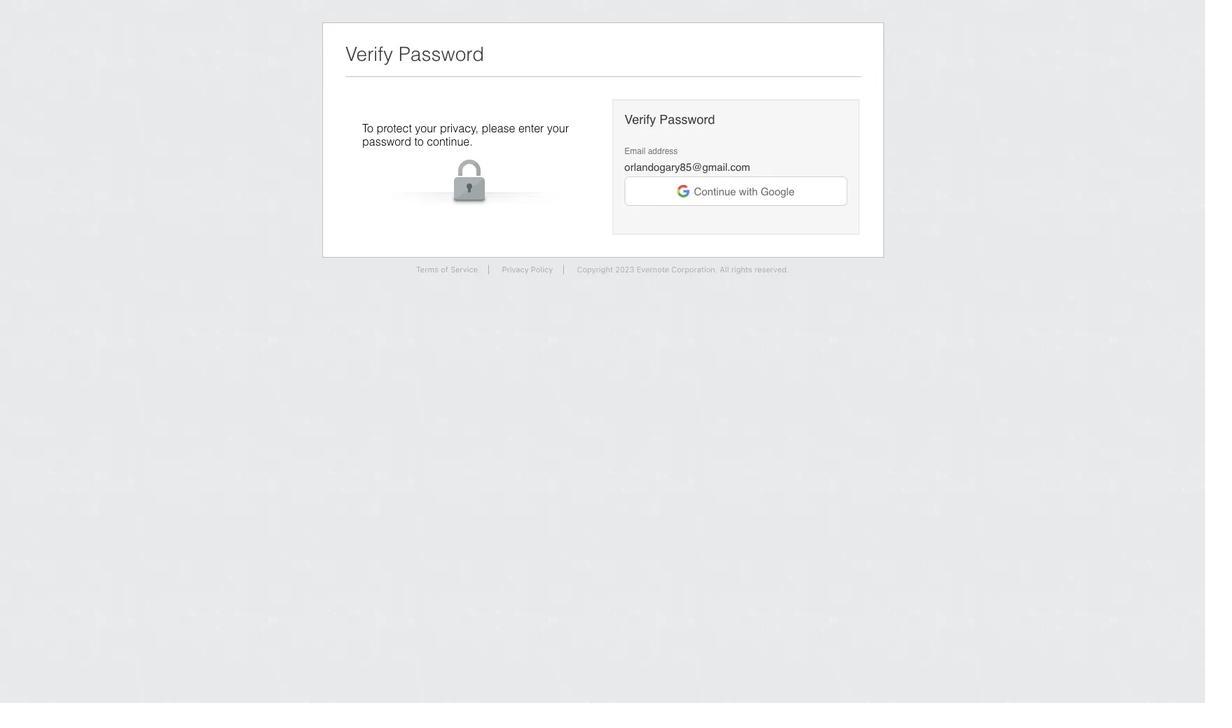 Task type: describe. For each thing, give the bounding box(es) containing it.
privacy
[[502, 265, 529, 274]]

1 horizontal spatial password
[[660, 113, 715, 127]]

please
[[482, 122, 516, 135]]

enter
[[519, 122, 544, 135]]

email
[[625, 146, 646, 156]]

to protect your privacy, please enter your password to continue.
[[362, 122, 569, 148]]

copyright 2023 evernote corporation. all rights reserved.
[[577, 265, 790, 274]]

protect
[[377, 122, 412, 135]]

privacy policy link
[[492, 265, 564, 274]]

to
[[415, 135, 424, 148]]

password
[[362, 135, 411, 148]]

continue
[[695, 185, 737, 198]]

corporation.
[[672, 265, 718, 274]]

of
[[441, 265, 449, 274]]

0 vertical spatial verify
[[346, 43, 393, 65]]

to
[[362, 122, 374, 135]]

address
[[648, 146, 678, 156]]

continue.
[[427, 135, 473, 148]]

evernote
[[637, 265, 670, 274]]

service
[[451, 265, 478, 274]]

email address orlandogary85@gmail.com
[[625, 146, 751, 173]]



Task type: vqa. For each thing, say whether or not it's contained in the screenshot.
Corporation. on the top right of the page
yes



Task type: locate. For each thing, give the bounding box(es) containing it.
privacy,
[[440, 122, 479, 135]]

password
[[399, 43, 485, 65], [660, 113, 715, 127]]

2023
[[616, 265, 635, 274]]

with
[[740, 185, 758, 198]]

0 vertical spatial verify password
[[346, 43, 485, 65]]

1 vertical spatial verify
[[625, 113, 656, 127]]

terms of service
[[416, 265, 478, 274]]

0 vertical spatial password
[[399, 43, 485, 65]]

1 horizontal spatial verify
[[625, 113, 656, 127]]

1 vertical spatial verify password
[[625, 113, 715, 127]]

0 horizontal spatial password
[[399, 43, 485, 65]]

terms
[[416, 265, 439, 274]]

your right 'protect'
[[415, 122, 437, 135]]

0 horizontal spatial your
[[415, 122, 437, 135]]

reserved.
[[755, 265, 790, 274]]

2 your from the left
[[547, 122, 569, 135]]

orlandogary85@gmail.com
[[625, 161, 751, 173]]

privacy policy
[[502, 265, 553, 274]]

1 vertical spatial password
[[660, 113, 715, 127]]

verify
[[346, 43, 393, 65], [625, 113, 656, 127]]

1 horizontal spatial your
[[547, 122, 569, 135]]

rights
[[732, 265, 753, 274]]

terms of service link
[[406, 265, 489, 274]]

verify password
[[346, 43, 485, 65], [625, 113, 715, 127]]

your
[[415, 122, 437, 135], [547, 122, 569, 135]]

copyright
[[577, 265, 613, 274]]

policy
[[531, 265, 553, 274]]

1 your from the left
[[415, 122, 437, 135]]

0 horizontal spatial verify
[[346, 43, 393, 65]]

0 horizontal spatial verify password
[[346, 43, 485, 65]]

your right enter
[[547, 122, 569, 135]]

1 horizontal spatial verify password
[[625, 113, 715, 127]]

google
[[761, 185, 795, 198]]

continue with google
[[695, 185, 795, 198]]

all
[[720, 265, 729, 274]]



